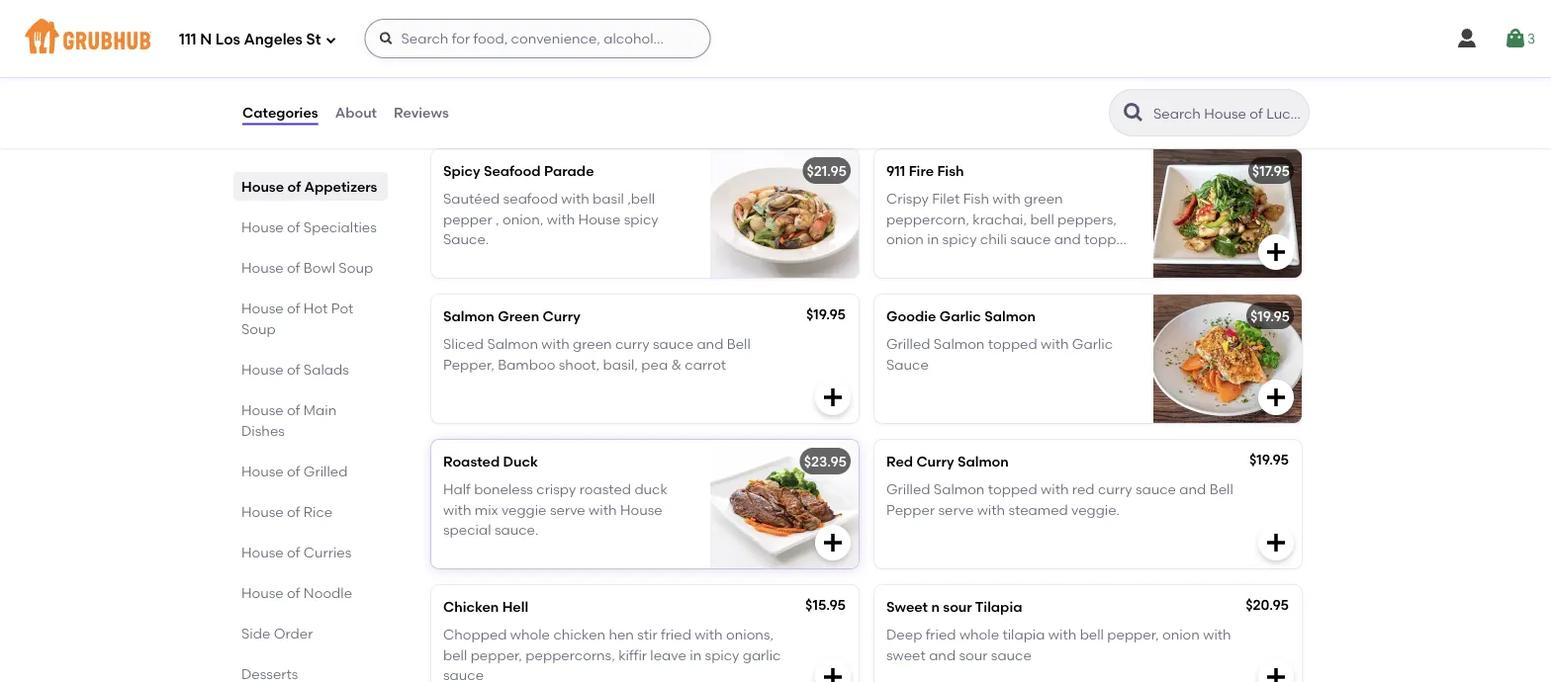 Task type: locate. For each thing, give the bounding box(es) containing it.
1 horizontal spatial bell
[[1210, 482, 1234, 498]]

0 horizontal spatial in
[[690, 647, 702, 664]]

2 horizontal spatial bell
[[1080, 627, 1104, 644]]

chicken
[[443, 599, 499, 616]]

duck
[[503, 454, 538, 470]]

of up house of specialties
[[287, 178, 301, 195]]

1 fried from the left
[[661, 627, 692, 644]]

0 horizontal spatial curry
[[615, 336, 650, 353]]

0 vertical spatial fish
[[938, 163, 964, 179]]

about
[[335, 104, 377, 121]]

house down parade
[[578, 211, 621, 227]]

sweet
[[887, 599, 928, 616]]

Search for food, convenience, alcohol... search field
[[365, 19, 711, 58]]

basil down chili
[[961, 251, 992, 268]]

whole
[[510, 627, 550, 644], [960, 627, 999, 644]]

bell inside chopped whole chicken hen stir fried with onions, bell pepper, peppercorns, kiffir leave in spicy garlic sauce
[[443, 647, 467, 664]]

3
[[1528, 30, 1536, 47]]

spicy inside crispy filet fish with green peppercorn, krachai, bell peppers, onion in spicy chili sauce and topped with crispy basil
[[943, 231, 977, 248]]

house down house of grilled
[[241, 504, 284, 520]]

soup up house of salads
[[241, 321, 276, 337]]

1 horizontal spatial soup
[[339, 259, 373, 276]]

pepper, inside deep fried whole tilapia with bell pepper, onion with sweet and sour sauce
[[1108, 627, 1159, 644]]

1 vertical spatial topped
[[988, 336, 1038, 353]]

house left "hot"
[[241, 300, 284, 317]]

sauce down chopped
[[443, 667, 484, 683]]

1 vertical spatial soup
[[241, 321, 276, 337]]

onion
[[887, 231, 924, 248], [1163, 627, 1200, 644]]

garlic inside grilled salmon topped with garlic sauce
[[1073, 336, 1113, 353]]

1 vertical spatial spicy
[[943, 231, 977, 248]]

green
[[1024, 191, 1063, 207], [573, 336, 612, 353]]

svg image inside 3 button
[[1504, 27, 1528, 50]]

1 vertical spatial onion
[[1163, 627, 1200, 644]]

house up spicy
[[427, 82, 493, 107]]

roasted duck
[[443, 454, 538, 470]]

fried up leave
[[661, 627, 692, 644]]

in down peppercorn,
[[927, 231, 939, 248]]

sauce right red
[[1136, 482, 1177, 498]]

tilapia
[[975, 599, 1023, 616]]

0 vertical spatial garlic
[[940, 308, 981, 325]]

1 horizontal spatial crispy
[[918, 251, 958, 268]]

fish right filet
[[964, 191, 989, 207]]

1 vertical spatial curry
[[1098, 482, 1133, 498]]

sauce inside grilled salmon topped with red curry sauce and bell pepper serve with steamed veggie.
[[1136, 482, 1177, 498]]

Search House of Luck Thai BBQ search field
[[1152, 104, 1303, 123]]

house of noodle tab
[[241, 583, 380, 604]]

house up house of specialties
[[241, 178, 284, 195]]

house up house of bowl soup
[[241, 219, 284, 236]]

whole down "hell"
[[510, 627, 550, 644]]

0 horizontal spatial crispy
[[537, 482, 576, 498]]

house for house of specialties
[[241, 219, 284, 236]]

1 horizontal spatial onion
[[1163, 627, 1200, 644]]

1 horizontal spatial curry
[[1098, 482, 1133, 498]]

specialties
[[524, 82, 640, 107], [427, 109, 490, 124], [304, 219, 377, 236]]

fried inside chopped whole chicken hen stir fried with onions, bell pepper, peppercorns, kiffir leave in spicy garlic sauce
[[661, 627, 692, 644]]

bell down chopped
[[443, 647, 467, 664]]

1 horizontal spatial basil
[[961, 251, 992, 268]]

0 vertical spatial pepper,
[[1108, 627, 1159, 644]]

topped inside grilled salmon topped with red curry sauce and bell pepper serve with steamed veggie.
[[988, 482, 1038, 498]]

of left curries
[[287, 544, 300, 561]]

topped up steamed
[[988, 482, 1038, 498]]

parade
[[544, 163, 594, 179]]

0 vertical spatial curry
[[615, 336, 650, 353]]

1 vertical spatial sour
[[959, 647, 988, 664]]

of up come
[[498, 82, 518, 107]]

of left rice
[[287, 504, 300, 520]]

svg image
[[1455, 27, 1479, 50], [1504, 27, 1528, 50], [378, 31, 394, 47], [325, 34, 337, 46], [821, 386, 845, 409], [821, 666, 845, 683], [1265, 666, 1288, 683]]

topped for red curry salmon
[[988, 482, 1038, 498]]

1 horizontal spatial serve
[[938, 502, 974, 518]]

sautéed
[[443, 191, 500, 207]]

garlic
[[743, 647, 781, 664]]

serve down roasted
[[550, 502, 586, 518]]

house of rice
[[241, 504, 333, 520]]

1 horizontal spatial pepper,
[[1108, 627, 1159, 644]]

chopped
[[443, 627, 507, 644]]

pepper,
[[443, 356, 495, 373]]

crispy inside crispy filet fish with green peppercorn, krachai, bell peppers, onion in spicy chili sauce and topped with crispy basil
[[918, 251, 958, 268]]

curry inside sliced salmon  with green curry sauce and bell pepper, bamboo shoot, basil, pea & carrot
[[615, 336, 650, 353]]

sour
[[943, 599, 972, 616], [959, 647, 988, 664]]

house inside half boneless crispy roasted duck with mix veggie serve with house special sauce.
[[620, 502, 663, 518]]

crispy filet fish with green peppercorn, krachai, bell peppers, onion in spicy chili sauce and topped with crispy basil
[[887, 191, 1134, 268]]

salmon down red curry salmon
[[934, 482, 985, 498]]

1 vertical spatial green
[[573, 336, 612, 353]]

of for house of rice
[[287, 504, 300, 520]]

house inside house of specialties specialties come with rice
[[427, 82, 493, 107]]

red
[[1073, 482, 1095, 498]]

categories button
[[241, 77, 319, 148]]

1 vertical spatial curry
[[917, 454, 954, 470]]

curry
[[543, 308, 581, 325], [917, 454, 954, 470]]

of for house of specialties
[[287, 219, 300, 236]]

salmon down goodie garlic salmon
[[934, 336, 985, 353]]

of up house of bowl soup
[[287, 219, 300, 236]]

1 vertical spatial pepper,
[[471, 647, 522, 664]]

house down duck
[[620, 502, 663, 518]]

0 vertical spatial onion
[[887, 231, 924, 248]]

hot
[[304, 300, 328, 317]]

spicy left chili
[[943, 231, 977, 248]]

house of main dishes
[[241, 402, 337, 439]]

house for house of salads
[[241, 361, 284, 378]]

sweet n sour tilapia
[[887, 599, 1023, 616]]

,bell
[[628, 191, 655, 207]]

appetizers
[[304, 178, 377, 195]]

spicy garlic edamame image
[[710, 0, 859, 40]]

topped inside grilled salmon topped with garlic sauce
[[988, 336, 1038, 353]]

&
[[671, 356, 682, 373]]

specialties up the rice
[[524, 82, 640, 107]]

crispy down peppercorn,
[[918, 251, 958, 268]]

sauce inside chopped whole chicken hen stir fried with onions, bell pepper, peppercorns, kiffir leave in spicy garlic sauce
[[443, 667, 484, 683]]

chopped whole chicken hen stir fried with onions, bell pepper, peppercorns, kiffir leave in spicy garlic sauce
[[443, 627, 781, 683]]

grilled up sauce
[[887, 336, 931, 353]]

grilled inside tab
[[304, 463, 348, 480]]

salads
[[304, 361, 349, 378]]

curry up basil, at the left bottom
[[615, 336, 650, 353]]

house up side
[[241, 585, 284, 602]]

specialties inside tab
[[304, 219, 377, 236]]

sauce inside crispy filet fish with green peppercorn, krachai, bell peppers, onion in spicy chili sauce and topped with crispy basil
[[1011, 231, 1051, 248]]

angeles
[[244, 31, 303, 49]]

spicy inside sautéed seafood with basil ,bell pepper , onion, with house spicy sauce.
[[624, 211, 659, 227]]

0 horizontal spatial whole
[[510, 627, 550, 644]]

fish inside crispy filet fish with green peppercorn, krachai, bell peppers, onion in spicy chili sauce and topped with crispy basil
[[964, 191, 989, 207]]

0 horizontal spatial soup
[[241, 321, 276, 337]]

with inside sliced salmon  with green curry sauce and bell pepper, bamboo shoot, basil, pea & carrot
[[542, 336, 570, 353]]

of inside the house of main dishes
[[287, 402, 300, 419]]

serve inside half boneless crispy roasted duck with mix veggie serve with house special sauce.
[[550, 502, 586, 518]]

house of hot pot soup tab
[[241, 298, 380, 339]]

1 vertical spatial garlic
[[1073, 336, 1113, 353]]

pea
[[641, 356, 668, 373]]

and inside crispy filet fish with green peppercorn, krachai, bell peppers, onion in spicy chili sauce and topped with crispy basil
[[1055, 231, 1081, 248]]

0 horizontal spatial curry
[[543, 308, 581, 325]]

side
[[241, 625, 270, 642]]

0 horizontal spatial serve
[[550, 502, 586, 518]]

house for house of hot pot soup
[[241, 300, 284, 317]]

0 vertical spatial spicy
[[624, 211, 659, 227]]

curry right green
[[543, 308, 581, 325]]

of for house of noodle
[[287, 585, 300, 602]]

of left the bowl
[[287, 259, 300, 276]]

of left "hot"
[[287, 300, 300, 317]]

bell
[[727, 336, 751, 353], [1210, 482, 1234, 498]]

tab
[[241, 664, 380, 683]]

0 horizontal spatial spicy
[[624, 211, 659, 227]]

2 horizontal spatial spicy
[[943, 231, 977, 248]]

and
[[1055, 231, 1081, 248], [697, 336, 724, 353], [1180, 482, 1207, 498], [929, 647, 956, 664]]

fish
[[938, 163, 964, 179], [964, 191, 989, 207]]

serve
[[550, 502, 586, 518], [938, 502, 974, 518]]

house of rice tab
[[241, 502, 380, 522]]

of for house of salads
[[287, 361, 300, 378]]

grilled salmon topped with garlic sauce
[[887, 336, 1113, 373]]

house up dishes at the left bottom of the page
[[241, 402, 284, 419]]

house of grilled
[[241, 463, 348, 480]]

spicy
[[624, 211, 659, 227], [943, 231, 977, 248], [705, 647, 740, 664]]

curry up veggie. at the right of the page
[[1098, 482, 1133, 498]]

0 horizontal spatial bell
[[727, 336, 751, 353]]

0 vertical spatial specialties
[[524, 82, 640, 107]]

$19.95 for sliced salmon  with green curry sauce and bell pepper, bamboo shoot, basil, pea & carrot
[[806, 306, 846, 323]]

1 vertical spatial bell
[[1080, 627, 1104, 644]]

house of bowl soup tab
[[241, 257, 380, 278]]

with inside house of specialties specialties come with rice
[[529, 109, 553, 124]]

111
[[179, 31, 197, 49]]

specialties left come
[[427, 109, 490, 124]]

0 vertical spatial bell
[[1031, 211, 1055, 227]]

of inside "house of hot pot soup"
[[287, 300, 300, 317]]

topped
[[1085, 231, 1134, 248], [988, 336, 1038, 353], [988, 482, 1038, 498]]

curry right red
[[917, 454, 954, 470]]

2 vertical spatial spicy
[[705, 647, 740, 664]]

crispy up veggie
[[537, 482, 576, 498]]

house inside the house of main dishes
[[241, 402, 284, 419]]

0 vertical spatial crispy
[[918, 251, 958, 268]]

2 vertical spatial grilled
[[887, 482, 931, 498]]

house for house of main dishes
[[241, 402, 284, 419]]

of left salads
[[287, 361, 300, 378]]

fish for fire
[[938, 163, 964, 179]]

0 horizontal spatial bell
[[443, 647, 467, 664]]

roasted duck image
[[710, 440, 859, 569]]

house down house of rice
[[241, 544, 284, 561]]

1 horizontal spatial garlic
[[1073, 336, 1113, 353]]

peppercorns,
[[526, 647, 615, 664]]

grilled up rice
[[304, 463, 348, 480]]

search icon image
[[1122, 101, 1146, 125]]

111 n los angeles st
[[179, 31, 321, 49]]

1 vertical spatial fish
[[964, 191, 989, 207]]

1 vertical spatial basil
[[961, 251, 992, 268]]

sauce down tilapia
[[991, 647, 1032, 664]]

of left noodle
[[287, 585, 300, 602]]

house of specialties specialties come with rice
[[427, 82, 640, 124]]

1 horizontal spatial spicy
[[705, 647, 740, 664]]

2 fried from the left
[[926, 627, 956, 644]]

0 vertical spatial sour
[[943, 599, 972, 616]]

serve right pepper
[[938, 502, 974, 518]]

house inside sautéed seafood with basil ,bell pepper , onion, with house spicy sauce.
[[578, 211, 621, 227]]

of inside house of specialties specialties come with rice
[[498, 82, 518, 107]]

grilled
[[887, 336, 931, 353], [304, 463, 348, 480], [887, 482, 931, 498]]

reviews button
[[393, 77, 450, 148]]

basil left ,bell
[[593, 191, 624, 207]]

2 serve from the left
[[938, 502, 974, 518]]

sauce down krachai,
[[1011, 231, 1051, 248]]

0 horizontal spatial basil
[[593, 191, 624, 207]]

main
[[304, 402, 337, 419]]

1 horizontal spatial specialties
[[427, 109, 490, 124]]

2 whole from the left
[[960, 627, 999, 644]]

soup
[[339, 259, 373, 276], [241, 321, 276, 337]]

0 vertical spatial basil
[[593, 191, 624, 207]]

0 vertical spatial grilled
[[887, 336, 931, 353]]

whole down tilapia
[[960, 627, 999, 644]]

topped for goodie garlic salmon
[[988, 336, 1038, 353]]

green up peppers,
[[1024, 191, 1063, 207]]

seafood
[[484, 163, 541, 179]]

sour right n
[[943, 599, 972, 616]]

1 vertical spatial in
[[690, 647, 702, 664]]

house for house of specialties specialties come with rice
[[427, 82, 493, 107]]

1 vertical spatial crispy
[[537, 482, 576, 498]]

fish up filet
[[938, 163, 964, 179]]

0 horizontal spatial onion
[[887, 231, 924, 248]]

house inside "house of hot pot soup"
[[241, 300, 284, 317]]

serve inside grilled salmon topped with red curry sauce and bell pepper serve with steamed veggie.
[[938, 502, 974, 518]]

salmon inside grilled salmon topped with red curry sauce and bell pepper serve with steamed veggie.
[[934, 482, 985, 498]]

spicy down onions,
[[705, 647, 740, 664]]

house
[[427, 82, 493, 107], [241, 178, 284, 195], [578, 211, 621, 227], [241, 219, 284, 236], [241, 259, 284, 276], [241, 300, 284, 317], [241, 361, 284, 378], [241, 402, 284, 419], [241, 463, 284, 480], [620, 502, 663, 518], [241, 504, 284, 520], [241, 544, 284, 561], [241, 585, 284, 602]]

1 serve from the left
[[550, 502, 586, 518]]

bell inside deep fried whole tilapia with bell pepper, onion with sweet and sour sauce
[[1080, 627, 1104, 644]]

of for house of grilled
[[287, 463, 300, 480]]

topped inside crispy filet fish with green peppercorn, krachai, bell peppers, onion in spicy chili sauce and topped with crispy basil
[[1085, 231, 1134, 248]]

grilled up pepper
[[887, 482, 931, 498]]

spicy down ,bell
[[624, 211, 659, 227]]

stir
[[638, 627, 658, 644]]

svg image
[[1265, 240, 1288, 264], [1265, 386, 1288, 409], [821, 531, 845, 555], [1265, 531, 1288, 555]]

fried down n
[[926, 627, 956, 644]]

topped down peppers,
[[1085, 231, 1134, 248]]

bell right tilapia
[[1080, 627, 1104, 644]]

topped down goodie garlic salmon
[[988, 336, 1038, 353]]

2 horizontal spatial specialties
[[524, 82, 640, 107]]

bell
[[1031, 211, 1055, 227], [1080, 627, 1104, 644], [443, 647, 467, 664]]

in
[[927, 231, 939, 248], [690, 647, 702, 664]]

1 horizontal spatial whole
[[960, 627, 999, 644]]

1 horizontal spatial green
[[1024, 191, 1063, 207]]

half boneless crispy roasted duck with mix veggie serve with house special sauce.
[[443, 482, 668, 538]]

soup right the bowl
[[339, 259, 373, 276]]

goodie garlic salmon image
[[1154, 295, 1302, 423]]

of for house of main dishes
[[287, 402, 300, 419]]

sliced salmon  with green curry sauce and bell pepper, bamboo shoot, basil, pea & carrot
[[443, 336, 751, 373]]

bell right krachai,
[[1031, 211, 1055, 227]]

sour down sweet n sour tilapia
[[959, 647, 988, 664]]

0 vertical spatial in
[[927, 231, 939, 248]]

0 vertical spatial bell
[[727, 336, 751, 353]]

house of noodle
[[241, 585, 352, 602]]

1 vertical spatial grilled
[[304, 463, 348, 480]]

house up the house of main dishes
[[241, 361, 284, 378]]

2 vertical spatial bell
[[443, 647, 467, 664]]

1 horizontal spatial bell
[[1031, 211, 1055, 227]]

0 horizontal spatial garlic
[[940, 308, 981, 325]]

grilled salmon topped with red curry sauce and bell pepper serve with steamed veggie.
[[887, 482, 1234, 518]]

garlic
[[940, 308, 981, 325], [1073, 336, 1113, 353]]

salmon up bamboo
[[487, 336, 538, 353]]

crispy inside half boneless crispy roasted duck with mix veggie serve with house special sauce.
[[537, 482, 576, 498]]

2 vertical spatial specialties
[[304, 219, 377, 236]]

house left the bowl
[[241, 259, 284, 276]]

$19.95 for grilled salmon topped with red curry sauce and bell pepper serve with steamed veggie.
[[1250, 452, 1289, 468]]

onion inside deep fried whole tilapia with bell pepper, onion with sweet and sour sauce
[[1163, 627, 1200, 644]]

sauce up the &
[[653, 336, 694, 353]]

svg image for $23.95
[[821, 531, 845, 555]]

of up house of rice
[[287, 463, 300, 480]]

1 horizontal spatial in
[[927, 231, 939, 248]]

of for house of specialties specialties come with rice
[[498, 82, 518, 107]]

specialties down the appetizers
[[304, 219, 377, 236]]

kiffir
[[619, 647, 647, 664]]

red curry salmon
[[887, 454, 1009, 470]]

0 horizontal spatial pepper,
[[471, 647, 522, 664]]

0 horizontal spatial fried
[[661, 627, 692, 644]]

sauce.
[[495, 522, 539, 538]]

of left main
[[287, 402, 300, 419]]

sliced
[[443, 336, 484, 353]]

0 vertical spatial green
[[1024, 191, 1063, 207]]

0 horizontal spatial green
[[573, 336, 612, 353]]

2 vertical spatial topped
[[988, 482, 1038, 498]]

0 vertical spatial topped
[[1085, 231, 1134, 248]]

$23.95
[[804, 454, 847, 470]]

grilled inside grilled salmon topped with red curry sauce and bell pepper serve with steamed veggie.
[[887, 482, 931, 498]]

grilled inside grilled salmon topped with garlic sauce
[[887, 336, 931, 353]]

green
[[498, 308, 540, 325]]

soup inside "house of hot pot soup"
[[241, 321, 276, 337]]

in inside chopped whole chicken hen stir fried with onions, bell pepper, peppercorns, kiffir leave in spicy garlic sauce
[[690, 647, 702, 664]]

tilapia
[[1003, 627, 1045, 644]]

911 fire fish image
[[1154, 149, 1302, 278]]

green up shoot,
[[573, 336, 612, 353]]

peppercorn,
[[887, 211, 970, 227]]

1 whole from the left
[[510, 627, 550, 644]]

1 horizontal spatial fried
[[926, 627, 956, 644]]

house for house of rice
[[241, 504, 284, 520]]

in right leave
[[690, 647, 702, 664]]

0 vertical spatial soup
[[339, 259, 373, 276]]

house down dishes at the left bottom of the page
[[241, 463, 284, 480]]

1 vertical spatial bell
[[1210, 482, 1234, 498]]

0 horizontal spatial specialties
[[304, 219, 377, 236]]



Task type: describe. For each thing, give the bounding box(es) containing it.
and inside deep fried whole tilapia with bell pepper, onion with sweet and sour sauce
[[929, 647, 956, 664]]

side order
[[241, 625, 313, 642]]

seafood
[[503, 191, 558, 207]]

svg image for $19.95
[[1265, 386, 1288, 409]]

crispy
[[887, 191, 929, 207]]

onion,
[[503, 211, 544, 227]]

house of bowl soup
[[241, 259, 373, 276]]

chicken hell
[[443, 599, 529, 616]]

house of curries
[[241, 544, 352, 561]]

house of salads tab
[[241, 359, 380, 380]]

pepper
[[887, 502, 935, 518]]

side order tab
[[241, 623, 380, 644]]

in inside crispy filet fish with green peppercorn, krachai, bell peppers, onion in spicy chili sauce and topped with crispy basil
[[927, 231, 939, 248]]

sauce
[[887, 356, 929, 373]]

of for house of hot pot soup
[[287, 300, 300, 317]]

salmon inside grilled salmon topped with garlic sauce
[[934, 336, 985, 353]]

$15.95
[[806, 597, 846, 614]]

chili
[[980, 231, 1007, 248]]

house of specialties
[[241, 219, 377, 236]]

shoot,
[[559, 356, 600, 373]]

sauce inside sliced salmon  with green curry sauce and bell pepper, bamboo shoot, basil, pea & carrot
[[653, 336, 694, 353]]

specialties for house of specialties specialties come with rice
[[524, 82, 640, 107]]

fish for filet
[[964, 191, 989, 207]]

boneless
[[474, 482, 533, 498]]

sour inside deep fried whole tilapia with bell pepper, onion with sweet and sour sauce
[[959, 647, 988, 664]]

house for house of curries
[[241, 544, 284, 561]]

and inside grilled salmon topped with red curry sauce and bell pepper serve with steamed veggie.
[[1180, 482, 1207, 498]]

basil,
[[603, 356, 638, 373]]

$17.95
[[1253, 163, 1290, 179]]

filet
[[932, 191, 960, 207]]

salmon up steamed
[[958, 454, 1009, 470]]

house of appetizers tab
[[241, 176, 380, 197]]

salmon green curry
[[443, 308, 581, 325]]

house of hot pot soup
[[241, 300, 354, 337]]

bell inside grilled salmon topped with red curry sauce and bell pepper serve with steamed veggie.
[[1210, 482, 1234, 498]]

3 button
[[1504, 21, 1536, 56]]

salmon inside sliced salmon  with green curry sauce and bell pepper, bamboo shoot, basil, pea & carrot
[[487, 336, 538, 353]]

1 vertical spatial specialties
[[427, 109, 490, 124]]

green inside crispy filet fish with green peppercorn, krachai, bell peppers, onion in spicy chili sauce and topped with crispy basil
[[1024, 191, 1063, 207]]

come
[[493, 109, 526, 124]]

hen
[[609, 627, 634, 644]]

chicken
[[554, 627, 606, 644]]

hell
[[502, 599, 529, 616]]

specialties for house of specialties
[[304, 219, 377, 236]]

pepper
[[443, 211, 492, 227]]

grilled for sliced salmon  with green curry sauce and bell pepper, bamboo shoot, basil, pea & carrot
[[887, 336, 931, 353]]

of for house of curries
[[287, 544, 300, 561]]

spicy inside chopped whole chicken hen stir fried with onions, bell pepper, peppercorns, kiffir leave in spicy garlic sauce
[[705, 647, 740, 664]]

house of main dishes tab
[[241, 400, 380, 441]]

pepper, inside chopped whole chicken hen stir fried with onions, bell pepper, peppercorns, kiffir leave in spicy garlic sauce
[[471, 647, 522, 664]]

bamboo
[[498, 356, 556, 373]]

salmon up grilled salmon topped with garlic sauce
[[985, 308, 1036, 325]]

svg image for $17.95
[[1265, 240, 1288, 264]]

of for house of appetizers
[[287, 178, 301, 195]]

spicy seafood parade image
[[710, 149, 859, 278]]

$21.95
[[807, 163, 847, 179]]

house of curries tab
[[241, 542, 380, 563]]

with inside grilled salmon topped with garlic sauce
[[1041, 336, 1069, 353]]

911 fire fish
[[887, 163, 964, 179]]

,
[[496, 211, 499, 227]]

categories
[[242, 104, 318, 121]]

carrot
[[685, 356, 726, 373]]

reviews
[[394, 104, 449, 121]]

rice
[[304, 504, 333, 520]]

spicy seafood parade
[[443, 163, 594, 179]]

mix
[[475, 502, 498, 518]]

goodie
[[887, 308, 936, 325]]

goodie garlic salmon
[[887, 308, 1036, 325]]

bell inside crispy filet fish with green peppercorn, krachai, bell peppers, onion in spicy chili sauce and topped with crispy basil
[[1031, 211, 1055, 227]]

red
[[887, 454, 913, 470]]

rice
[[556, 109, 577, 124]]

whole inside deep fried whole tilapia with bell pepper, onion with sweet and sour sauce
[[960, 627, 999, 644]]

sweet
[[887, 647, 926, 664]]

and inside sliced salmon  with green curry sauce and bell pepper, bamboo shoot, basil, pea & carrot
[[697, 336, 724, 353]]

steamed
[[1009, 502, 1069, 518]]

duck
[[635, 482, 668, 498]]

curries
[[304, 544, 352, 561]]

onion inside crispy filet fish with green peppercorn, krachai, bell peppers, onion in spicy chili sauce and topped with crispy basil
[[887, 231, 924, 248]]

deep fried whole tilapia with bell pepper, onion with sweet and sour sauce
[[887, 627, 1232, 664]]

pot
[[331, 300, 354, 317]]

roasted
[[443, 454, 500, 470]]

house for house of grilled
[[241, 463, 284, 480]]

$20.95
[[1246, 597, 1289, 614]]

fried inside deep fried whole tilapia with bell pepper, onion with sweet and sour sauce
[[926, 627, 956, 644]]

sauce inside deep fried whole tilapia with bell pepper, onion with sweet and sour sauce
[[991, 647, 1032, 664]]

dishes
[[241, 423, 285, 439]]

green inside sliced salmon  with green curry sauce and bell pepper, bamboo shoot, basil, pea & carrot
[[573, 336, 612, 353]]

sauce.
[[443, 231, 489, 248]]

noodle
[[304, 585, 352, 602]]

roasted
[[580, 482, 631, 498]]

of for house of bowl soup
[[287, 259, 300, 276]]

veggie
[[502, 502, 547, 518]]

basil inside crispy filet fish with green peppercorn, krachai, bell peppers, onion in spicy chili sauce and topped with crispy basil
[[961, 251, 992, 268]]

los
[[216, 31, 240, 49]]

salmon up sliced
[[443, 308, 495, 325]]

grilled for half boneless crispy roasted duck with mix veggie serve with house special sauce.
[[887, 482, 931, 498]]

veggie.
[[1072, 502, 1120, 518]]

spicy
[[443, 163, 480, 179]]

with inside chopped whole chicken hen stir fried with onions, bell pepper, peppercorns, kiffir leave in spicy garlic sauce
[[695, 627, 723, 644]]

n
[[200, 31, 212, 49]]

main navigation navigation
[[0, 0, 1552, 77]]

house for house of noodle
[[241, 585, 284, 602]]

house of appetizers
[[241, 178, 377, 195]]

house of grilled tab
[[241, 461, 380, 482]]

whole inside chopped whole chicken hen stir fried with onions, bell pepper, peppercorns, kiffir leave in spicy garlic sauce
[[510, 627, 550, 644]]

basil inside sautéed seafood with basil ,bell pepper , onion, with house spicy sauce.
[[593, 191, 624, 207]]

order
[[274, 625, 313, 642]]

krachai,
[[973, 211, 1027, 227]]

1 horizontal spatial curry
[[917, 454, 954, 470]]

fire
[[909, 163, 934, 179]]

onions,
[[726, 627, 774, 644]]

special
[[443, 522, 491, 538]]

leave
[[650, 647, 687, 664]]

bell inside sliced salmon  with green curry sauce and bell pepper, bamboo shoot, basil, pea & carrot
[[727, 336, 751, 353]]

house for house of appetizers
[[241, 178, 284, 195]]

911
[[887, 163, 906, 179]]

0 vertical spatial curry
[[543, 308, 581, 325]]

house for house of bowl soup
[[241, 259, 284, 276]]

about button
[[334, 77, 378, 148]]

house of specialties tab
[[241, 217, 380, 237]]

st
[[306, 31, 321, 49]]

sautéed seafood with basil ,bell pepper , onion, with house spicy sauce.
[[443, 191, 659, 248]]

curry inside grilled salmon topped with red curry sauce and bell pepper serve with steamed veggie.
[[1098, 482, 1133, 498]]



Task type: vqa. For each thing, say whether or not it's contained in the screenshot.
The Grubhub Plus Flag Logo for Grubhub+
no



